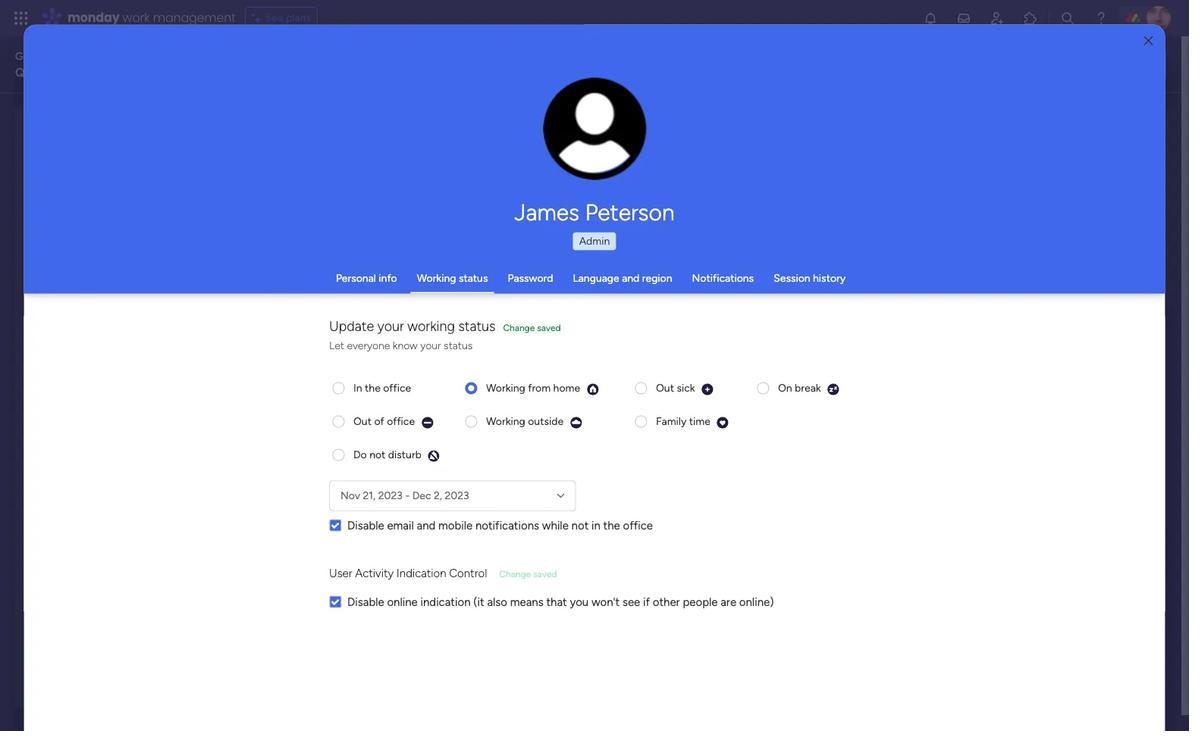 Task type: describe. For each thing, give the bounding box(es) containing it.
personal info
[[336, 272, 397, 284]]

close my workspaces image
[[33, 412, 52, 431]]

preview image for out sick
[[701, 383, 714, 396]]

trading
[[74, 278, 117, 292]]

out for out of office
[[353, 415, 372, 428]]

management for the left the component image
[[97, 303, 160, 316]]

work for the component image to the middle
[[286, 303, 309, 316]]

disable email and mobile notifications while not in the office
[[347, 519, 653, 533]]

0 horizontal spatial the
[[365, 382, 381, 395]]

james peterson image
[[1147, 6, 1171, 30]]

nov 21, 2023 - dec 2, 2023
[[341, 490, 469, 502]]

james peterson
[[515, 199, 675, 226]]

working for working status
[[417, 272, 456, 284]]

public board image for trading card game
[[52, 277, 69, 294]]

of
[[374, 415, 384, 428]]

region
[[642, 272, 672, 284]]

quick search results list box
[[33, 142, 903, 343]]

peterson
[[585, 199, 675, 226]]

language
[[573, 272, 619, 284]]

break
[[795, 382, 821, 395]]

james peterson dialog
[[24, 24, 1166, 732]]

see plans button
[[245, 7, 318, 30]]

nov
[[341, 490, 360, 502]]

preview image for do not disturb
[[428, 450, 441, 463]]

your inside the good evening, james! quickly access your recent boards, inbox and workspaces
[[100, 65, 124, 79]]

that
[[546, 596, 567, 609]]

do not disturb
[[353, 449, 422, 462]]

change profile picture button
[[543, 77, 647, 181]]

card
[[120, 278, 147, 292]]

close image
[[1144, 35, 1153, 47]]

out sick
[[656, 382, 695, 395]]

notifications
[[692, 272, 754, 284]]

workspace for the component image to the middle
[[412, 303, 463, 316]]

change inside update your working status change saved let everyone know your status
[[503, 322, 535, 333]]

marketing plan
[[289, 278, 373, 292]]

monday
[[68, 9, 120, 27]]

invite members image
[[990, 11, 1005, 26]]

search everything image
[[1060, 11, 1076, 26]]

plan
[[349, 278, 373, 292]]

preview image for family time
[[717, 417, 730, 430]]

good
[[15, 50, 42, 63]]

recent
[[127, 65, 163, 79]]

work for the left the component image
[[71, 303, 94, 316]]

> for the left the component image
[[162, 303, 169, 316]]

notifications
[[475, 519, 539, 533]]

won't
[[592, 596, 620, 609]]

language and region link
[[573, 272, 672, 284]]

working from home
[[486, 382, 580, 395]]

online
[[387, 596, 418, 609]]

inbox image
[[956, 11, 972, 26]]

working status
[[417, 272, 488, 284]]

office for out of office
[[387, 415, 415, 428]]

control
[[449, 567, 487, 580]]

see plans
[[265, 11, 311, 24]]

work for the right the component image
[[557, 480, 582, 494]]

people
[[683, 596, 718, 609]]

session
[[774, 272, 811, 284]]

password
[[508, 272, 553, 284]]

preview image for working from home
[[586, 383, 599, 396]]

in the office
[[353, 382, 411, 395]]

2 vertical spatial status
[[444, 339, 473, 352]]

good evening, james! quickly access your recent boards, inbox and workspaces
[[15, 50, 330, 79]]

1 2023 from the left
[[378, 490, 403, 502]]

session history
[[774, 272, 846, 284]]

personal info link
[[336, 272, 397, 284]]

working for working outside
[[486, 415, 525, 428]]

plans
[[286, 11, 311, 24]]

game
[[149, 278, 182, 292]]

james!
[[87, 50, 121, 63]]

management up the good evening, james! quickly access your recent boards, inbox and workspaces
[[153, 9, 236, 27]]

close recently visited image
[[33, 124, 52, 142]]

office for in the office
[[383, 382, 411, 395]]

update your working status change saved let everyone know your status
[[329, 318, 561, 352]]

1 horizontal spatial your
[[378, 318, 404, 334]]

in
[[592, 519, 601, 533]]

in
[[353, 382, 362, 395]]

management for the component image to the middle
[[312, 303, 375, 316]]

1 vertical spatial status
[[458, 318, 496, 334]]

password link
[[508, 272, 553, 284]]

check image
[[331, 598, 340, 607]]

history
[[813, 272, 846, 284]]

disturb
[[388, 449, 422, 462]]

user activity indication control
[[329, 567, 487, 580]]

workspace for the left the component image
[[197, 303, 248, 316]]

main for the component image to the middle
[[386, 303, 409, 316]]

working outside
[[486, 415, 564, 428]]

admin
[[579, 234, 610, 247]]

working
[[408, 318, 455, 334]]

dec
[[412, 490, 431, 502]]

1 horizontal spatial component image
[[267, 301, 281, 314]]

disable for disable email and mobile notifications while not in the office
[[347, 519, 384, 533]]

1 vertical spatial not
[[572, 519, 589, 533]]

online)
[[739, 596, 774, 609]]

-
[[405, 490, 410, 502]]

everyone
[[347, 339, 390, 352]]

preview image for on break
[[827, 383, 840, 396]]



Task type: vqa. For each thing, say whether or not it's contained in the screenshot.
topmost "BACK"
no



Task type: locate. For each thing, give the bounding box(es) containing it.
select product image
[[14, 11, 29, 26]]

getting started element
[[939, 575, 1167, 636]]

0 vertical spatial change
[[563, 137, 597, 148]]

status left 'password'
[[459, 272, 488, 284]]

disable
[[347, 519, 384, 533], [347, 596, 384, 609]]

1 horizontal spatial add to favorites image
[[431, 277, 446, 292]]

0 horizontal spatial >
[[162, 303, 169, 316]]

james peterson button
[[386, 199, 803, 226]]

if
[[643, 596, 650, 609]]

disable for disable online indication (it also means that you won't see if other people are online)
[[347, 596, 384, 609]]

1 vertical spatial disable
[[347, 596, 384, 609]]

main down info
[[386, 303, 409, 316]]

work down trading on the left top of the page
[[71, 303, 94, 316]]

1 horizontal spatial workspace
[[412, 303, 463, 316]]

0 horizontal spatial component image
[[52, 301, 66, 314]]

let
[[329, 339, 344, 352]]

2 horizontal spatial and
[[622, 272, 640, 284]]

out left "sick"
[[656, 382, 674, 395]]

office up out of office
[[383, 382, 411, 395]]

1 vertical spatial and
[[622, 272, 640, 284]]

and inside the good evening, james! quickly access your recent boards, inbox and workspaces
[[242, 65, 262, 79]]

quickly
[[15, 65, 56, 79]]

preview image for working outside
[[570, 417, 583, 430]]

preview image right break
[[827, 383, 840, 396]]

1 horizontal spatial public board image
[[267, 277, 284, 294]]

1 workspace from the left
[[197, 303, 248, 316]]

workspaces
[[265, 65, 330, 79]]

info
[[379, 272, 397, 284]]

2 2023 from the left
[[445, 490, 469, 502]]

0 vertical spatial status
[[459, 272, 488, 284]]

add to favorites image for trading card game
[[216, 277, 231, 292]]

mobile
[[438, 519, 473, 533]]

are
[[721, 596, 737, 609]]

2 horizontal spatial your
[[420, 339, 441, 352]]

1 horizontal spatial main
[[386, 303, 409, 316]]

0 vertical spatial and
[[242, 65, 262, 79]]

1 vertical spatial out
[[353, 415, 372, 428]]

indication
[[421, 596, 471, 609]]

preview image for out of office
[[421, 417, 434, 430]]

1 vertical spatial working
[[486, 382, 525, 395]]

working left from
[[486, 382, 525, 395]]

preview image right 'home'
[[586, 383, 599, 396]]

add to favorites image for marketing plan
[[431, 277, 446, 292]]

change up picture
[[563, 137, 597, 148]]

know
[[393, 339, 418, 352]]

session history link
[[774, 272, 846, 284]]

notifications link
[[692, 272, 754, 284]]

picture
[[580, 150, 610, 161]]

sick
[[677, 382, 695, 395]]

office
[[383, 382, 411, 395], [387, 415, 415, 428], [623, 519, 653, 533]]

0 vertical spatial out
[[656, 382, 674, 395]]

preview image right time
[[717, 417, 730, 430]]

1 disable from the top
[[347, 519, 384, 533]]

saved
[[537, 322, 561, 333], [533, 569, 557, 579]]

2 horizontal spatial component image
[[539, 480, 552, 494]]

james
[[515, 199, 579, 226]]

0 horizontal spatial 2023
[[378, 490, 403, 502]]

disable down 21,
[[347, 519, 384, 533]]

change down 'password'
[[503, 322, 535, 333]]

2 disable from the top
[[347, 596, 384, 609]]

working left outside
[[486, 415, 525, 428]]

public board image
[[52, 277, 69, 294], [267, 277, 284, 294]]

your down james!
[[100, 65, 124, 79]]

2023 right 2,
[[445, 490, 469, 502]]

public board image left marketing
[[267, 277, 284, 294]]

working for working from home
[[486, 382, 525, 395]]

and
[[242, 65, 262, 79], [622, 272, 640, 284], [417, 519, 436, 533]]

1 horizontal spatial out
[[656, 382, 674, 395]]

out for out sick
[[656, 382, 674, 395]]

work
[[123, 9, 150, 27], [71, 303, 94, 316], [286, 303, 309, 316], [557, 480, 582, 494]]

access
[[59, 65, 97, 79]]

saved down 'password'
[[537, 322, 561, 333]]

you
[[570, 596, 589, 609]]

1 horizontal spatial work management > main workspace
[[286, 303, 463, 316]]

change profile picture
[[563, 137, 627, 161]]

1 work management > main workspace from the left
[[71, 303, 248, 316]]

2 main from the left
[[386, 303, 409, 316]]

the
[[365, 382, 381, 395], [603, 519, 620, 533]]

2023
[[378, 490, 403, 502], [445, 490, 469, 502]]

preview image
[[586, 383, 599, 396], [701, 383, 714, 396], [421, 417, 434, 430]]

profile
[[599, 137, 627, 148]]

2 horizontal spatial preview image
[[701, 383, 714, 396]]

help center element
[[939, 648, 1167, 709]]

2 vertical spatial and
[[417, 519, 436, 533]]

management
[[153, 9, 236, 27], [97, 303, 160, 316], [312, 303, 375, 316], [584, 480, 651, 494]]

1 horizontal spatial not
[[572, 519, 589, 533]]

your up know
[[378, 318, 404, 334]]

boards,
[[166, 65, 206, 79]]

help image
[[1094, 11, 1109, 26]]

personal
[[336, 272, 376, 284]]

0 vertical spatial working
[[417, 272, 456, 284]]

check image
[[331, 522, 340, 531]]

and left "region"
[[622, 272, 640, 284]]

2 workspace from the left
[[412, 303, 463, 316]]

other
[[653, 596, 680, 609]]

main down game
[[171, 303, 194, 316]]

saved inside update your working status change saved let everyone know your status
[[537, 322, 561, 333]]

management for the right the component image
[[584, 480, 651, 494]]

and right email
[[417, 519, 436, 533]]

work up while
[[557, 480, 582, 494]]

see
[[623, 596, 640, 609]]

marketing
[[289, 278, 346, 292]]

change for saved
[[499, 569, 531, 579]]

monday work management
[[68, 9, 236, 27]]

1 public board image from the left
[[52, 277, 69, 294]]

1 vertical spatial your
[[378, 318, 404, 334]]

0 horizontal spatial public board image
[[52, 277, 69, 294]]

1 main from the left
[[171, 303, 194, 316]]

2 work management > main workspace from the left
[[286, 303, 463, 316]]

1 horizontal spatial and
[[417, 519, 436, 533]]

(it
[[473, 596, 484, 609]]

1 horizontal spatial 2023
[[445, 490, 469, 502]]

indication
[[397, 567, 446, 580]]

main
[[171, 303, 194, 316], [386, 303, 409, 316]]

2 > from the left
[[377, 303, 384, 316]]

means
[[510, 596, 544, 609]]

preview image right outside
[[570, 417, 583, 430]]

user
[[329, 567, 352, 580]]

2,
[[434, 490, 442, 502]]

see
[[265, 11, 283, 24]]

preview image right disturb
[[428, 450, 441, 463]]

0 horizontal spatial workspace
[[197, 303, 248, 316]]

change up means
[[499, 569, 531, 579]]

work down marketing
[[286, 303, 309, 316]]

inbox
[[209, 65, 239, 79]]

0 vertical spatial the
[[365, 382, 381, 395]]

out of office
[[353, 415, 415, 428]]

office right in
[[623, 519, 653, 533]]

preview image right "sick"
[[701, 383, 714, 396]]

0 vertical spatial not
[[370, 449, 386, 462]]

2 add to favorites image from the left
[[431, 277, 446, 292]]

not
[[370, 449, 386, 462], [572, 519, 589, 533]]

component image
[[52, 301, 66, 314], [267, 301, 281, 314], [539, 480, 552, 494]]

language and region
[[573, 272, 672, 284]]

0 horizontal spatial main
[[171, 303, 194, 316]]

public board image for marketing plan
[[267, 277, 284, 294]]

public board image left trading on the left top of the page
[[52, 277, 69, 294]]

0 horizontal spatial add to favorites image
[[216, 277, 231, 292]]

1 vertical spatial office
[[387, 415, 415, 428]]

0 horizontal spatial preview image
[[421, 417, 434, 430]]

p
[[504, 465, 515, 487]]

working up working
[[417, 272, 456, 284]]

> for the component image to the middle
[[377, 303, 384, 316]]

work right monday
[[123, 9, 150, 27]]

0 horizontal spatial work management > main workspace
[[71, 303, 248, 316]]

1 vertical spatial saved
[[533, 569, 557, 579]]

from
[[528, 382, 551, 395]]

do
[[353, 449, 367, 462]]

21,
[[363, 490, 376, 502]]

>
[[162, 303, 169, 316], [377, 303, 384, 316]]

change inside change profile picture
[[563, 137, 597, 148]]

> down game
[[162, 303, 169, 316]]

workspace image
[[491, 458, 528, 494]]

0 horizontal spatial out
[[353, 415, 372, 428]]

open update feed (inbox) image
[[33, 361, 52, 379]]

add to favorites image
[[216, 277, 231, 292], [431, 277, 446, 292]]

2 public board image from the left
[[267, 277, 284, 294]]

while
[[542, 519, 569, 533]]

status right working
[[458, 318, 496, 334]]

your
[[100, 65, 124, 79], [378, 318, 404, 334], [420, 339, 441, 352]]

1 vertical spatial the
[[603, 519, 620, 533]]

activity
[[355, 567, 394, 580]]

2 vertical spatial change
[[499, 569, 531, 579]]

main for the left the component image
[[171, 303, 194, 316]]

1 vertical spatial change
[[503, 322, 535, 333]]

2 vertical spatial working
[[486, 415, 525, 428]]

change saved
[[499, 569, 557, 579]]

0 vertical spatial disable
[[347, 519, 384, 533]]

change for profile
[[563, 137, 597, 148]]

1 horizontal spatial preview image
[[586, 383, 599, 396]]

> down info
[[377, 303, 384, 316]]

management up update
[[312, 303, 375, 316]]

0 vertical spatial saved
[[537, 322, 561, 333]]

office right of
[[387, 415, 415, 428]]

working status link
[[417, 272, 488, 284]]

evening,
[[44, 50, 84, 63]]

apps image
[[1023, 11, 1038, 26]]

work management
[[557, 480, 651, 494]]

and right "inbox"
[[242, 65, 262, 79]]

out left of
[[353, 415, 372, 428]]

1 horizontal spatial the
[[603, 519, 620, 533]]

status
[[459, 272, 488, 284], [458, 318, 496, 334], [444, 339, 473, 352]]

management down trading card game
[[97, 303, 160, 316]]

add to favorites image up working
[[431, 277, 446, 292]]

family time
[[656, 415, 711, 428]]

0 vertical spatial your
[[100, 65, 124, 79]]

not right 'do'
[[370, 449, 386, 462]]

preview image up disturb
[[421, 417, 434, 430]]

update
[[329, 318, 374, 334]]

1 > from the left
[[162, 303, 169, 316]]

0 horizontal spatial your
[[100, 65, 124, 79]]

status down working
[[444, 339, 473, 352]]

not left in
[[572, 519, 589, 533]]

trading card game
[[74, 278, 182, 292]]

your down working
[[420, 339, 441, 352]]

time
[[689, 415, 711, 428]]

0 horizontal spatial not
[[370, 449, 386, 462]]

work management > main workspace down game
[[71, 303, 248, 316]]

disable down activity
[[347, 596, 384, 609]]

preview image
[[827, 383, 840, 396], [570, 417, 583, 430], [717, 417, 730, 430], [428, 450, 441, 463]]

2 vertical spatial office
[[623, 519, 653, 533]]

2 vertical spatial your
[[420, 339, 441, 352]]

outside
[[528, 415, 564, 428]]

disable online indication (it also means that you won't see if other people are online)
[[347, 596, 774, 609]]

0 horizontal spatial and
[[242, 65, 262, 79]]

working
[[417, 272, 456, 284], [486, 382, 525, 395], [486, 415, 525, 428]]

notifications image
[[923, 11, 938, 26]]

change
[[563, 137, 597, 148], [503, 322, 535, 333], [499, 569, 531, 579]]

2023 left "-"
[[378, 490, 403, 502]]

1 horizontal spatial >
[[377, 303, 384, 316]]

0 vertical spatial office
[[383, 382, 411, 395]]

add to favorites image right game
[[216, 277, 231, 292]]

management up in
[[584, 480, 651, 494]]

also
[[487, 596, 507, 609]]

saved up that
[[533, 569, 557, 579]]

1 add to favorites image from the left
[[216, 277, 231, 292]]

work management > main workspace down plan
[[286, 303, 463, 316]]

email
[[387, 519, 414, 533]]



